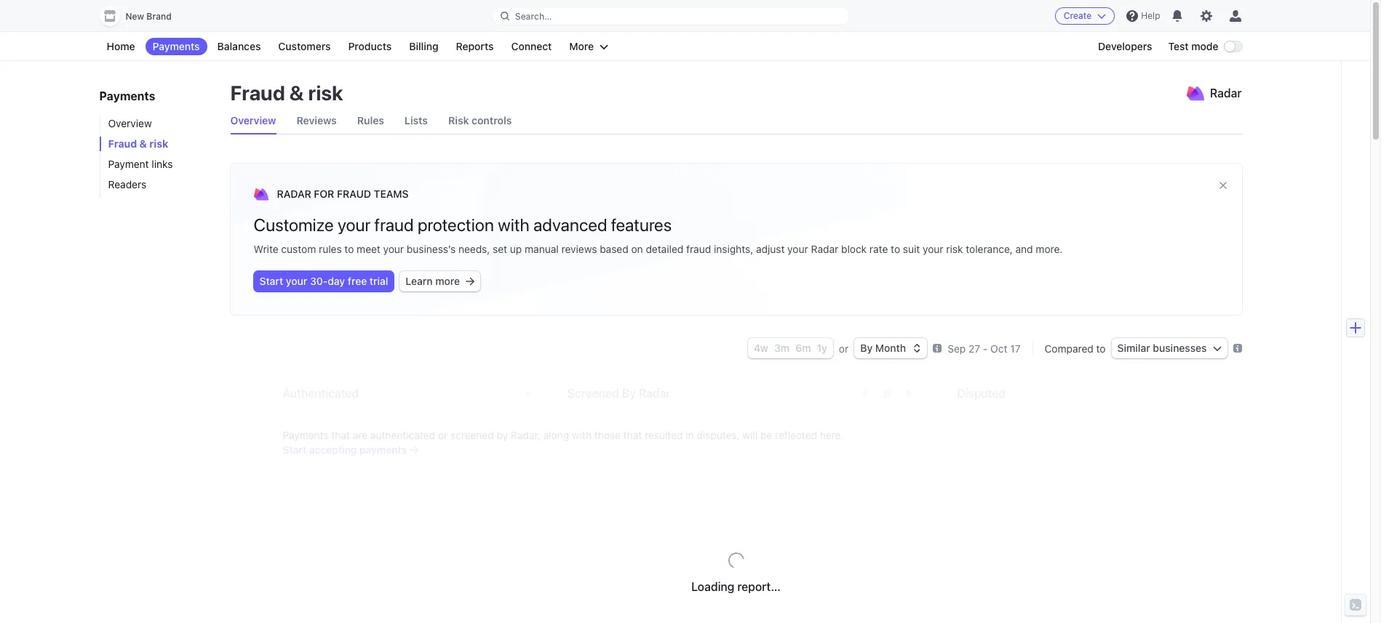 Task type: vqa. For each thing, say whether or not it's contained in the screenshot.
LANGUAGE ENGLISH (UNITED STATES)
no



Task type: describe. For each thing, give the bounding box(es) containing it.
3m
[[775, 342, 790, 354]]

0 vertical spatial fraud & risk
[[230, 81, 343, 105]]

overview link for reviews
[[230, 108, 276, 134]]

lists
[[405, 114, 428, 127]]

reports link
[[449, 38, 501, 55]]

1 horizontal spatial risk
[[308, 81, 343, 105]]

brand
[[147, 11, 172, 22]]

tab list containing overview
[[230, 108, 1242, 135]]

Search… text field
[[492, 7, 850, 25]]

create
[[1064, 10, 1092, 21]]

teams
[[374, 188, 409, 200]]

radar,
[[511, 429, 541, 442]]

create button
[[1055, 7, 1115, 25]]

developers link
[[1091, 38, 1160, 55]]

2 vertical spatial payments
[[283, 429, 329, 442]]

learn more link
[[400, 272, 481, 292]]

here.
[[820, 429, 844, 442]]

fraud & risk link
[[99, 137, 216, 151]]

1 vertical spatial payments
[[99, 90, 155, 103]]

new brand button
[[99, 6, 186, 26]]

developers
[[1098, 40, 1153, 52]]

0 horizontal spatial or
[[438, 429, 448, 442]]

test
[[1169, 40, 1189, 52]]

4w 3m 6m 1y
[[754, 342, 828, 354]]

test mode
[[1169, 40, 1219, 52]]

by month
[[861, 342, 906, 354]]

similar businesses button
[[1112, 338, 1228, 359]]

balances
[[217, 40, 261, 52]]

0 vertical spatial payments
[[153, 40, 200, 52]]

6m button
[[796, 342, 811, 354]]

1 that from the left
[[331, 429, 350, 442]]

1y
[[817, 342, 828, 354]]

your right adjust
[[788, 243, 809, 256]]

your right suit
[[923, 243, 944, 256]]

-
[[983, 342, 988, 355]]

help
[[1142, 10, 1161, 21]]

business's
[[407, 243, 456, 256]]

free
[[348, 275, 367, 288]]

reviews
[[562, 243, 597, 256]]

lists link
[[405, 108, 428, 134]]

based
[[600, 243, 629, 256]]

compared to
[[1045, 342, 1106, 355]]

authenticated
[[283, 387, 359, 400]]

0 vertical spatial &
[[289, 81, 304, 105]]

overview for fraud & risk
[[108, 117, 152, 130]]

in
[[686, 429, 694, 442]]

learn
[[406, 275, 433, 288]]

day
[[328, 275, 345, 288]]

svg image for learn more
[[466, 277, 475, 286]]

similar businesses
[[1118, 342, 1207, 354]]

payments that are authenticated or screened by radar, along with those that resulted in disputes, will be reflected here.
[[283, 429, 844, 442]]

readers
[[108, 178, 146, 191]]

readers link
[[99, 178, 216, 192]]

more button
[[562, 38, 616, 55]]

write custom rules to meet your business's needs, set up manual reviews based on detailed fraud insights, adjust your radar block rate to suit your risk tolerance, and more.
[[254, 243, 1063, 256]]

links
[[152, 158, 173, 170]]

3m button
[[775, 342, 790, 354]]

home
[[107, 40, 135, 52]]

1 horizontal spatial to
[[891, 243, 901, 256]]

27
[[969, 342, 981, 355]]

1y button
[[817, 342, 828, 354]]

reviews
[[297, 114, 337, 127]]

learn more
[[406, 275, 460, 288]]

will
[[743, 429, 758, 442]]

2 that from the left
[[624, 429, 642, 442]]

overview for reviews
[[230, 114, 276, 127]]

screened by radar
[[568, 387, 671, 400]]

radar left "for"
[[277, 188, 311, 200]]

payment
[[108, 158, 149, 170]]

needs,
[[459, 243, 490, 256]]

more.
[[1036, 243, 1063, 256]]

0 horizontal spatial fraud & risk
[[108, 138, 168, 150]]

reports
[[456, 40, 494, 52]]

start accepting payments link
[[283, 443, 1242, 458]]

disputes,
[[697, 429, 740, 442]]

customize your fraud protection with advanced features
[[254, 215, 672, 235]]

radar down mode
[[1210, 87, 1242, 100]]

rules
[[357, 114, 384, 127]]

sep
[[948, 342, 966, 355]]

accepting
[[309, 444, 357, 456]]

radar up "resulted"
[[639, 387, 671, 400]]

reviews link
[[297, 108, 337, 134]]

along
[[543, 429, 569, 442]]

rules link
[[357, 108, 384, 134]]

suit
[[903, 243, 920, 256]]

products link
[[341, 38, 399, 55]]

30-
[[310, 275, 328, 288]]

features
[[611, 215, 672, 235]]



Task type: locate. For each thing, give the bounding box(es) containing it.
fraud down balances link
[[230, 81, 285, 105]]

0 horizontal spatial with
[[498, 215, 530, 235]]

more
[[569, 40, 594, 52]]

search…
[[515, 11, 552, 21]]

1 horizontal spatial or
[[839, 342, 849, 355]]

svg image
[[466, 277, 475, 286], [1213, 344, 1222, 353]]

0 horizontal spatial &
[[140, 138, 147, 150]]

1 horizontal spatial with
[[572, 429, 592, 442]]

0 horizontal spatial risk
[[150, 138, 168, 150]]

start accepting payments
[[283, 444, 407, 456]]

are
[[353, 429, 368, 442]]

4w
[[754, 342, 769, 354]]

tolerance,
[[966, 243, 1013, 256]]

risk up links
[[150, 138, 168, 150]]

billing link
[[402, 38, 446, 55]]

balances link
[[210, 38, 268, 55]]

detailed
[[646, 243, 684, 256]]

svg image for similar businesses
[[1213, 344, 1222, 353]]

1 horizontal spatial by
[[861, 342, 873, 354]]

payment links link
[[99, 157, 216, 172]]

0 horizontal spatial that
[[331, 429, 350, 442]]

fraud & risk
[[230, 81, 343, 105], [108, 138, 168, 150]]

2 vertical spatial fraud
[[337, 188, 371, 200]]

month
[[876, 342, 906, 354]]

1 horizontal spatial overview
[[230, 114, 276, 127]]

by left month
[[861, 342, 873, 354]]

your up meet
[[338, 215, 371, 235]]

start for start accepting payments
[[283, 444, 307, 456]]

start down the write on the top of page
[[260, 275, 283, 288]]

0 vertical spatial with
[[498, 215, 530, 235]]

your right meet
[[383, 243, 404, 256]]

0 vertical spatial or
[[839, 342, 849, 355]]

& up "reviews"
[[289, 81, 304, 105]]

by
[[497, 429, 508, 442]]

with
[[498, 215, 530, 235], [572, 429, 592, 442]]

0 vertical spatial risk
[[308, 81, 343, 105]]

by inside popup button
[[861, 342, 873, 354]]

overview link
[[230, 108, 276, 134], [99, 116, 216, 131]]

mode
[[1192, 40, 1219, 52]]

1 vertical spatial fraud & risk
[[108, 138, 168, 150]]

0 horizontal spatial svg image
[[466, 277, 475, 286]]

1 vertical spatial svg image
[[1213, 344, 1222, 353]]

17
[[1011, 342, 1021, 355]]

2 horizontal spatial to
[[1097, 342, 1106, 355]]

screened
[[568, 387, 619, 400]]

overview link for fraud & risk
[[99, 116, 216, 131]]

0 vertical spatial fraud
[[375, 215, 414, 235]]

overview left "reviews"
[[230, 114, 276, 127]]

tab list
[[230, 108, 1242, 135]]

Search… search field
[[492, 7, 850, 25]]

1 vertical spatial fraud
[[108, 138, 137, 150]]

to right compared
[[1097, 342, 1106, 355]]

meet
[[357, 243, 381, 256]]

radar left the block
[[811, 243, 839, 256]]

custom
[[281, 243, 316, 256]]

fraud right "for"
[[337, 188, 371, 200]]

report…
[[738, 581, 781, 594]]

1 horizontal spatial svg image
[[1213, 344, 1222, 353]]

radar for fraud teams
[[277, 188, 409, 200]]

1 horizontal spatial fraud
[[230, 81, 285, 105]]

products
[[348, 40, 392, 52]]

fraud
[[230, 81, 285, 105], [108, 138, 137, 150], [337, 188, 371, 200]]

rate
[[870, 243, 888, 256]]

svg image inside similar businesses popup button
[[1213, 344, 1222, 353]]

1 vertical spatial with
[[572, 429, 592, 442]]

that
[[331, 429, 350, 442], [624, 429, 642, 442]]

by
[[861, 342, 873, 354], [622, 387, 636, 400]]

0 horizontal spatial by
[[622, 387, 636, 400]]

to right rules
[[345, 243, 354, 256]]

connect
[[511, 40, 552, 52]]

risk
[[308, 81, 343, 105], [150, 138, 168, 150], [947, 243, 963, 256]]

protection
[[418, 215, 494, 235]]

1 vertical spatial &
[[140, 138, 147, 150]]

be
[[761, 429, 773, 442]]

fraud
[[375, 215, 414, 235], [686, 243, 711, 256]]

for
[[314, 188, 334, 200]]

block
[[842, 243, 867, 256]]

insights,
[[714, 243, 754, 256]]

payments link
[[145, 38, 207, 55]]

1 vertical spatial or
[[438, 429, 448, 442]]

start your 30-day free trial
[[260, 275, 388, 288]]

0 horizontal spatial overview
[[108, 117, 152, 130]]

payments down brand
[[153, 40, 200, 52]]

2 vertical spatial risk
[[947, 243, 963, 256]]

payment links
[[108, 158, 173, 170]]

help button
[[1121, 4, 1166, 28]]

new brand
[[126, 11, 172, 22]]

0 horizontal spatial overview link
[[99, 116, 216, 131]]

rules
[[319, 243, 342, 256]]

fraud & risk up payment links
[[108, 138, 168, 150]]

risk up "reviews"
[[308, 81, 343, 105]]

payments
[[360, 444, 407, 456]]

to left suit
[[891, 243, 901, 256]]

0 horizontal spatial to
[[345, 243, 354, 256]]

& up payment links
[[140, 138, 147, 150]]

start for start your 30-day free trial
[[260, 275, 283, 288]]

that up start accepting payments
[[331, 429, 350, 442]]

reflected
[[775, 429, 817, 442]]

risk
[[448, 114, 469, 127]]

svg image inside learn more link
[[466, 277, 475, 286]]

0 vertical spatial svg image
[[466, 277, 475, 286]]

0 vertical spatial start
[[260, 275, 283, 288]]

disputed
[[957, 387, 1006, 400]]

billing
[[409, 40, 439, 52]]

overview
[[230, 114, 276, 127], [108, 117, 152, 130]]

start left accepting
[[283, 444, 307, 456]]

compared
[[1045, 342, 1094, 355]]

set
[[493, 243, 507, 256]]

authenticated
[[370, 429, 435, 442]]

svg image right businesses
[[1213, 344, 1222, 353]]

2 horizontal spatial fraud
[[337, 188, 371, 200]]

1 horizontal spatial overview link
[[230, 108, 276, 134]]

0 horizontal spatial fraud
[[108, 138, 137, 150]]

customers link
[[271, 38, 338, 55]]

advanced
[[534, 215, 607, 235]]

1 horizontal spatial fraud & risk
[[230, 81, 343, 105]]

those
[[594, 429, 621, 442]]

1 vertical spatial start
[[283, 444, 307, 456]]

overview up the fraud & risk link
[[108, 117, 152, 130]]

0 vertical spatial by
[[861, 342, 873, 354]]

similar
[[1118, 342, 1151, 354]]

1 horizontal spatial fraud
[[686, 243, 711, 256]]

1 horizontal spatial &
[[289, 81, 304, 105]]

risk controls link
[[448, 108, 512, 134]]

1 vertical spatial fraud
[[686, 243, 711, 256]]

svg image right more
[[466, 277, 475, 286]]

by right screened on the left
[[622, 387, 636, 400]]

loading
[[692, 581, 735, 594]]

or left the screened
[[438, 429, 448, 442]]

with up up
[[498, 215, 530, 235]]

fraud up "payment"
[[108, 138, 137, 150]]

new
[[126, 11, 144, 22]]

up
[[510, 243, 522, 256]]

2 horizontal spatial risk
[[947, 243, 963, 256]]

by month button
[[855, 338, 928, 359]]

&
[[289, 81, 304, 105], [140, 138, 147, 150]]

payments down home link
[[99, 90, 155, 103]]

1 vertical spatial by
[[622, 387, 636, 400]]

on
[[631, 243, 643, 256]]

start inside "link"
[[260, 275, 283, 288]]

1 horizontal spatial that
[[624, 429, 642, 442]]

risk left tolerance,
[[947, 243, 963, 256]]

screened
[[450, 429, 494, 442]]

your inside "link"
[[286, 275, 307, 288]]

businesses
[[1153, 342, 1207, 354]]

0 vertical spatial fraud
[[230, 81, 285, 105]]

fraud & risk up "reviews"
[[230, 81, 343, 105]]

overview link up the fraud & risk link
[[99, 116, 216, 131]]

6m
[[796, 342, 811, 354]]

your left 30- on the top of the page
[[286, 275, 307, 288]]

with right along
[[572, 429, 592, 442]]

4w button
[[754, 342, 769, 354]]

and
[[1016, 243, 1033, 256]]

fraud right the "detailed" on the top of the page
[[686, 243, 711, 256]]

write
[[254, 243, 279, 256]]

overview link left reviews link
[[230, 108, 276, 134]]

0 horizontal spatial fraud
[[375, 215, 414, 235]]

1 vertical spatial risk
[[150, 138, 168, 150]]

or right 1y button
[[839, 342, 849, 355]]

fraud down teams
[[375, 215, 414, 235]]

payments up accepting
[[283, 429, 329, 442]]

risk controls
[[448, 114, 512, 127]]

that right the those
[[624, 429, 642, 442]]

connect link
[[504, 38, 559, 55]]



